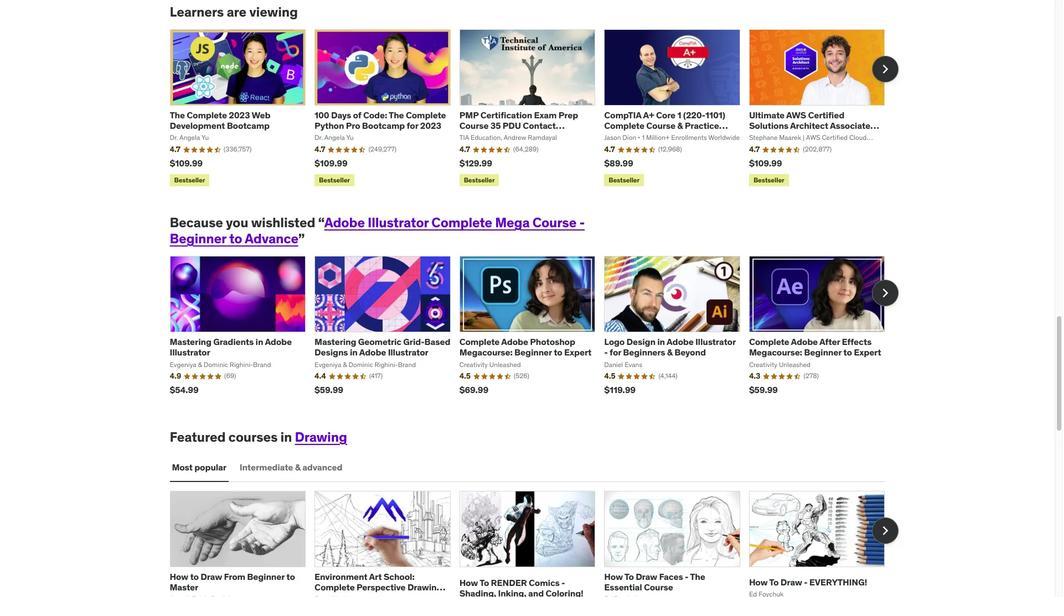Task type: describe. For each thing, give the bounding box(es) containing it.
design
[[626, 337, 655, 348]]

because
[[170, 215, 223, 232]]

because you wishlisted "
[[170, 215, 324, 232]]

bootcamp inside the complete 2023 web development bootcamp
[[227, 120, 270, 131]]

python
[[315, 120, 344, 131]]

carousel element for learners are viewing
[[170, 29, 898, 189]]

the complete 2023 web development bootcamp
[[170, 110, 270, 131]]

draw for essential
[[636, 572, 657, 583]]

"
[[298, 230, 305, 248]]

inking,
[[498, 589, 526, 598]]

are
[[227, 3, 246, 21]]

to inside complete adobe photoshop megacourse: beginner to expert
[[554, 347, 562, 358]]

contact
[[523, 120, 556, 131]]

in inside mastering geometric grid-based designs in adobe illustrator
[[350, 347, 358, 358]]

core
[[656, 110, 675, 121]]

the inside how to draw faces - the essential course
[[690, 572, 705, 583]]

adobe illustrator complete mega course - beginner to advance link
[[170, 215, 585, 248]]

beginner inside complete adobe photoshop megacourse: beginner to expert
[[514, 347, 552, 358]]

effects
[[842, 337, 872, 348]]

beyond
[[675, 347, 706, 358]]

expert inside complete adobe after effects megacourse: beginner to expert
[[854, 347, 881, 358]]

complete inside complete adobe photoshop megacourse: beginner to expert
[[459, 337, 500, 348]]

to for how to draw - everything!
[[769, 577, 779, 588]]

exam inside comptia a+ core 1 (220-1101) complete course & practice exam
[[604, 131, 627, 142]]

a+
[[643, 110, 654, 121]]

in for mastering gradients in adobe illustrator
[[256, 337, 263, 348]]

beginner inside adobe illustrator complete mega course - beginner to advance
[[170, 230, 226, 248]]

saa-
[[749, 131, 770, 142]]

associate
[[830, 120, 870, 131]]

architect
[[790, 120, 828, 131]]

perspective
[[357, 583, 406, 594]]

learners are viewing
[[170, 3, 298, 21]]

after
[[819, 337, 840, 348]]

how to draw - everything!
[[749, 577, 867, 588]]

from
[[224, 572, 245, 583]]

learners
[[170, 3, 224, 21]]

how to draw - everything! link
[[749, 577, 867, 588]]

advanced
[[302, 463, 342, 474]]

0 horizontal spatial drawing
[[295, 429, 347, 446]]

35
[[490, 120, 501, 131]]

1
[[677, 110, 681, 121]]

logo
[[604, 337, 625, 348]]

illustrator inside mastering gradients in adobe illustrator
[[170, 347, 210, 358]]

you
[[226, 215, 248, 232]]

complete inside complete adobe after effects megacourse: beginner to expert
[[749, 337, 789, 348]]

mega
[[495, 215, 530, 232]]

adobe inside complete adobe after effects megacourse: beginner to expert
[[791, 337, 818, 348]]

course inside environment art school: complete perspective drawing course
[[315, 593, 344, 598]]

environment
[[315, 572, 367, 583]]

aws
[[786, 110, 806, 121]]

- inside how to render comics - shading, inking, and coloring!
[[561, 578, 565, 589]]

school:
[[384, 572, 415, 583]]

complete inside 100 days of code: the complete python pro bootcamp for 2023
[[406, 110, 446, 121]]

next image for complete adobe after effects megacourse: beginner to expert
[[876, 284, 894, 302]]

prep
[[559, 110, 578, 121]]

gradients
[[213, 337, 254, 348]]

mastering geometric grid-based designs in adobe illustrator link
[[315, 337, 450, 358]]

expert inside complete adobe photoshop megacourse: beginner to expert
[[564, 347, 591, 358]]

featured courses in drawing
[[170, 429, 347, 446]]

pmp
[[459, 110, 479, 121]]

intermediate
[[240, 463, 293, 474]]

2023 inside 100 days of code: the complete python pro bootcamp for 2023
[[420, 120, 441, 131]]

wishlisted
[[251, 215, 315, 232]]

logo design in adobe illustrator - for beginners & beyond
[[604, 337, 736, 358]]

adobe inside logo design in adobe illustrator - for beginners & beyond
[[667, 337, 693, 348]]

illustrator inside adobe illustrator complete mega course - beginner to advance
[[368, 215, 429, 232]]

2 horizontal spatial draw
[[781, 577, 802, 588]]

ultimate
[[749, 110, 785, 121]]

c03
[[770, 131, 786, 142]]

beginner inside how to draw from beginner to master
[[247, 572, 285, 583]]

beginners
[[623, 347, 665, 358]]

based
[[424, 337, 450, 348]]

designs
[[315, 347, 348, 358]]

ultimate aws certified solutions architect associate saa-c03 link
[[749, 110, 879, 142]]

intermediate & advanced button
[[237, 455, 345, 482]]

mastering gradients in adobe illustrator link
[[170, 337, 292, 358]]

to for how to render comics - shading, inking, and coloring!
[[480, 578, 489, 589]]

comics
[[529, 578, 560, 589]]

illustrator inside logo design in adobe illustrator - for beginners & beyond
[[695, 337, 736, 348]]

how to render comics - shading, inking, and coloring! link
[[459, 578, 583, 598]]

comptia a+ core 1 (220-1101) complete course & practice exam
[[604, 110, 725, 142]]

adobe inside mastering geometric grid-based designs in adobe illustrator
[[359, 347, 386, 358]]

viewing
[[249, 3, 298, 21]]

featured
[[170, 429, 226, 446]]

hours/pdu
[[459, 131, 507, 142]]

for inside 100 days of code: the complete python pro bootcamp for 2023
[[407, 120, 418, 131]]

art
[[369, 572, 382, 583]]

and
[[528, 589, 544, 598]]



Task type: locate. For each thing, give the bounding box(es) containing it.
carousel element for because you wishlisted "
[[170, 256, 898, 404]]

0 horizontal spatial draw
[[201, 572, 222, 583]]

draw for master
[[201, 572, 222, 583]]

2023 inside the complete 2023 web development bootcamp
[[229, 110, 250, 121]]

how for how to render comics - shading, inking, and coloring!
[[459, 578, 478, 589]]

1 bootcamp from the left
[[227, 120, 270, 131]]

to inside complete adobe after effects megacourse: beginner to expert
[[843, 347, 852, 358]]

carousel element
[[170, 29, 898, 189], [170, 256, 898, 404], [170, 492, 898, 598]]

mastering gradients in adobe illustrator
[[170, 337, 292, 358]]

complete inside environment art school: complete perspective drawing course
[[315, 583, 355, 594]]

complete inside comptia a+ core 1 (220-1101) complete course & practice exam
[[604, 120, 644, 131]]

the inside the complete 2023 web development bootcamp
[[170, 110, 185, 121]]

comptia a+ core 1 (220-1101) complete course & practice exam link
[[604, 110, 728, 142]]

expert right after
[[854, 347, 881, 358]]

expert left logo
[[564, 347, 591, 358]]

how for how to draw faces - the essential course
[[604, 572, 623, 583]]

mastering for illustrator
[[170, 337, 211, 348]]

0 horizontal spatial exam
[[534, 110, 557, 121]]

1 next image from the top
[[876, 284, 894, 302]]

adobe inside complete adobe photoshop megacourse: beginner to expert
[[501, 337, 528, 348]]

beginner
[[170, 230, 226, 248], [514, 347, 552, 358], [804, 347, 842, 358], [247, 572, 285, 583]]

1 horizontal spatial the
[[389, 110, 404, 121]]

drawing right perspective
[[407, 583, 442, 594]]

1 carousel element from the top
[[170, 29, 898, 189]]

drawing up advanced
[[295, 429, 347, 446]]

mastering left gradients
[[170, 337, 211, 348]]

draw left everything!
[[781, 577, 802, 588]]

0 vertical spatial &
[[677, 120, 683, 131]]

adobe right designs
[[359, 347, 386, 358]]

carousel element containing mastering gradients in adobe illustrator
[[170, 256, 898, 404]]

1 vertical spatial next image
[[876, 523, 894, 540]]

0 horizontal spatial mastering
[[170, 337, 211, 348]]

megacourse: inside complete adobe photoshop megacourse: beginner to expert
[[459, 347, 513, 358]]

& for learners are viewing
[[677, 120, 683, 131]]

& left advanced
[[295, 463, 301, 474]]

0 horizontal spatial expert
[[564, 347, 591, 358]]

1 vertical spatial exam
[[604, 131, 627, 142]]

the inside 100 days of code: the complete python pro bootcamp for 2023
[[389, 110, 404, 121]]

& inside logo design in adobe illustrator - for beginners & beyond
[[667, 347, 673, 358]]

0 horizontal spatial bootcamp
[[227, 120, 270, 131]]

how inside how to draw from beginner to master
[[170, 572, 188, 583]]

most
[[172, 463, 193, 474]]

course inside how to draw faces - the essential course
[[644, 583, 673, 594]]

megacourse:
[[459, 347, 513, 358], [749, 347, 802, 358]]

the complete 2023 web development bootcamp link
[[170, 110, 270, 131]]

pmp certification exam prep course 35 pdu contact hours/pdu
[[459, 110, 578, 142]]

course inside comptia a+ core 1 (220-1101) complete course & practice exam
[[646, 120, 675, 131]]

most popular
[[172, 463, 226, 474]]

100 days of code: the complete python pro bootcamp for 2023
[[315, 110, 446, 131]]

bootcamp inside 100 days of code: the complete python pro bootcamp for 2023
[[362, 120, 405, 131]]

-
[[579, 215, 585, 232], [604, 347, 608, 358], [685, 572, 688, 583], [804, 577, 807, 588], [561, 578, 565, 589]]

adobe
[[324, 215, 365, 232], [265, 337, 292, 348], [501, 337, 528, 348], [667, 337, 693, 348], [791, 337, 818, 348], [359, 347, 386, 358]]

2 mastering from the left
[[315, 337, 356, 348]]

2 horizontal spatial to
[[769, 577, 779, 588]]

how for how to draw from beginner to master
[[170, 572, 188, 583]]

draw inside how to draw from beginner to master
[[201, 572, 222, 583]]

2 bootcamp from the left
[[362, 120, 405, 131]]

2 carousel element from the top
[[170, 256, 898, 404]]

1 vertical spatial &
[[667, 347, 673, 358]]

0 horizontal spatial to
[[480, 578, 489, 589]]

how to draw from beginner to master link
[[170, 572, 295, 594]]

complete inside the complete 2023 web development bootcamp
[[187, 110, 227, 121]]

bootcamp right of on the top left
[[362, 120, 405, 131]]

1 vertical spatial drawing
[[407, 583, 442, 594]]

- inside logo design in adobe illustrator - for beginners & beyond
[[604, 347, 608, 358]]

1 horizontal spatial draw
[[636, 572, 657, 583]]

carousel element containing the complete 2023 web development bootcamp
[[170, 29, 898, 189]]

pro
[[346, 120, 360, 131]]

how inside how to render comics - shading, inking, and coloring!
[[459, 578, 478, 589]]

to inside how to render comics - shading, inking, and coloring!
[[480, 578, 489, 589]]

(220-
[[683, 110, 705, 121]]

megacourse: right the based
[[459, 347, 513, 358]]

drawing inside environment art school: complete perspective drawing course
[[407, 583, 442, 594]]

most popular button
[[170, 455, 229, 482]]

adobe left after
[[791, 337, 818, 348]]

1 expert from the left
[[564, 347, 591, 358]]

draw left 'from'
[[201, 572, 222, 583]]

& for because you wishlisted "
[[667, 347, 673, 358]]

2 expert from the left
[[854, 347, 881, 358]]

popular
[[194, 463, 226, 474]]

1 horizontal spatial for
[[610, 347, 621, 358]]

draw left faces
[[636, 572, 657, 583]]

draw inside how to draw faces - the essential course
[[636, 572, 657, 583]]

how inside how to draw faces - the essential course
[[604, 572, 623, 583]]

adobe right beginners
[[667, 337, 693, 348]]

0 horizontal spatial 2023
[[229, 110, 250, 121]]

course inside pmp certification exam prep course 35 pdu contact hours/pdu
[[459, 120, 489, 131]]

1101)
[[705, 110, 725, 121]]

exam
[[534, 110, 557, 121], [604, 131, 627, 142]]

complete adobe after effects megacourse: beginner to expert
[[749, 337, 881, 358]]

for inside logo design in adobe illustrator - for beginners & beyond
[[610, 347, 621, 358]]

0 horizontal spatial &
[[295, 463, 301, 474]]

to inside how to draw faces - the essential course
[[624, 572, 634, 583]]

adobe left photoshop
[[501, 337, 528, 348]]

pdu
[[503, 120, 521, 131]]

pmp certification exam prep course 35 pdu contact hours/pdu link
[[459, 110, 578, 142]]

1 horizontal spatial mastering
[[315, 337, 356, 348]]

adobe inside mastering gradients in adobe illustrator
[[265, 337, 292, 348]]

in right "design" on the right bottom of page
[[657, 337, 665, 348]]

in inside logo design in adobe illustrator - for beginners & beyond
[[657, 337, 665, 348]]

drawing link
[[295, 429, 347, 446]]

complete inside adobe illustrator complete mega course - beginner to advance
[[431, 215, 492, 232]]

1 vertical spatial for
[[610, 347, 621, 358]]

&
[[677, 120, 683, 131], [667, 347, 673, 358], [295, 463, 301, 474]]

next image
[[876, 284, 894, 302], [876, 523, 894, 540]]

0 vertical spatial drawing
[[295, 429, 347, 446]]

web
[[252, 110, 270, 121]]

comptia
[[604, 110, 641, 121]]

certification
[[480, 110, 532, 121]]

1 horizontal spatial exam
[[604, 131, 627, 142]]

adobe right gradients
[[265, 337, 292, 348]]

2 vertical spatial carousel element
[[170, 492, 898, 598]]

code:
[[363, 110, 387, 121]]

0 vertical spatial carousel element
[[170, 29, 898, 189]]

complete adobe after effects megacourse: beginner to expert link
[[749, 337, 881, 358]]

bootcamp
[[227, 120, 270, 131], [362, 120, 405, 131]]

logo design in adobe illustrator - for beginners & beyond link
[[604, 337, 736, 358]]

2 horizontal spatial the
[[690, 572, 705, 583]]

megacourse: left after
[[749, 347, 802, 358]]

bootcamp right development
[[227, 120, 270, 131]]

0 horizontal spatial for
[[407, 120, 418, 131]]

in right gradients
[[256, 337, 263, 348]]

in inside mastering gradients in adobe illustrator
[[256, 337, 263, 348]]

to
[[229, 230, 242, 248], [554, 347, 562, 358], [843, 347, 852, 358], [190, 572, 199, 583], [286, 572, 295, 583]]

& left (220-
[[677, 120, 683, 131]]

in right designs
[[350, 347, 358, 358]]

complete adobe photoshop megacourse: beginner to expert link
[[459, 337, 591, 358]]

mastering inside mastering geometric grid-based designs in adobe illustrator
[[315, 337, 356, 348]]

0 vertical spatial next image
[[876, 284, 894, 302]]

3 carousel element from the top
[[170, 492, 898, 598]]

drawing
[[295, 429, 347, 446], [407, 583, 442, 594]]

master
[[170, 583, 198, 594]]

exam inside pmp certification exam prep course 35 pdu contact hours/pdu
[[534, 110, 557, 121]]

certified
[[808, 110, 844, 121]]

2 vertical spatial &
[[295, 463, 301, 474]]

1 horizontal spatial 2023
[[420, 120, 441, 131]]

ultimate aws certified solutions architect associate saa-c03
[[749, 110, 870, 142]]

next image for how to draw - everything!
[[876, 523, 894, 540]]

geometric
[[358, 337, 401, 348]]

1 horizontal spatial to
[[624, 572, 634, 583]]

1 horizontal spatial &
[[667, 347, 673, 358]]

environment art school: complete perspective drawing course
[[315, 572, 442, 598]]

2023 left the pmp
[[420, 120, 441, 131]]

adobe inside adobe illustrator complete mega course - beginner to advance
[[324, 215, 365, 232]]

2 megacourse: from the left
[[749, 347, 802, 358]]

1 horizontal spatial bootcamp
[[362, 120, 405, 131]]

everything!
[[809, 577, 867, 588]]

mastering left geometric
[[315, 337, 356, 348]]

how to draw from beginner to master
[[170, 572, 295, 594]]

for right code:
[[407, 120, 418, 131]]

0 vertical spatial exam
[[534, 110, 557, 121]]

for left "design" on the right bottom of page
[[610, 347, 621, 358]]

solutions
[[749, 120, 788, 131]]

to
[[624, 572, 634, 583], [769, 577, 779, 588], [480, 578, 489, 589]]

in for featured courses in drawing
[[280, 429, 292, 446]]

mastering
[[170, 337, 211, 348], [315, 337, 356, 348]]

2023 left the web
[[229, 110, 250, 121]]

& inside comptia a+ core 1 (220-1101) complete course & practice exam
[[677, 120, 683, 131]]

course inside adobe illustrator complete mega course - beginner to advance
[[532, 215, 576, 232]]

- inside adobe illustrator complete mega course - beginner to advance
[[579, 215, 585, 232]]

of
[[353, 110, 361, 121]]

course down the environment
[[315, 593, 344, 598]]

complete
[[187, 110, 227, 121], [406, 110, 446, 121], [604, 120, 644, 131], [431, 215, 492, 232], [459, 337, 500, 348], [749, 337, 789, 348], [315, 583, 355, 594]]

2 horizontal spatial &
[[677, 120, 683, 131]]

coloring!
[[546, 589, 583, 598]]

0 horizontal spatial the
[[170, 110, 185, 121]]

1 megacourse: from the left
[[459, 347, 513, 358]]

exam down comptia
[[604, 131, 627, 142]]

in up 'intermediate & advanced'
[[280, 429, 292, 446]]

illustrator inside mastering geometric grid-based designs in adobe illustrator
[[388, 347, 428, 358]]

- inside how to draw faces - the essential course
[[685, 572, 688, 583]]

1 vertical spatial carousel element
[[170, 256, 898, 404]]

1 horizontal spatial megacourse:
[[749, 347, 802, 358]]

course right mega
[[532, 215, 576, 232]]

how to draw faces - the essential course link
[[604, 572, 705, 594]]

"
[[318, 215, 324, 232]]

how
[[170, 572, 188, 583], [604, 572, 623, 583], [749, 577, 768, 588], [459, 578, 478, 589]]

intermediate & advanced
[[240, 463, 342, 474]]

course right the essential
[[644, 583, 673, 594]]

100 days of code: the complete python pro bootcamp for 2023 link
[[315, 110, 446, 131]]

render
[[491, 578, 527, 589]]

mastering for designs
[[315, 337, 356, 348]]

courses
[[228, 429, 278, 446]]

& inside button
[[295, 463, 301, 474]]

to inside adobe illustrator complete mega course - beginner to advance
[[229, 230, 242, 248]]

grid-
[[403, 337, 424, 348]]

1 horizontal spatial expert
[[854, 347, 881, 358]]

for
[[407, 120, 418, 131], [610, 347, 621, 358]]

to for how to draw faces - the essential course
[[624, 572, 634, 583]]

course left 1
[[646, 120, 675, 131]]

faces
[[659, 572, 683, 583]]

development
[[170, 120, 225, 131]]

days
[[331, 110, 351, 121]]

1 horizontal spatial drawing
[[407, 583, 442, 594]]

how to render comics - shading, inking, and coloring!
[[459, 578, 583, 598]]

next image
[[876, 60, 894, 78]]

shading,
[[459, 589, 496, 598]]

2 next image from the top
[[876, 523, 894, 540]]

megacourse: inside complete adobe after effects megacourse: beginner to expert
[[749, 347, 802, 358]]

carousel element containing how to draw from beginner to master
[[170, 492, 898, 598]]

adobe illustrator complete mega course - beginner to advance
[[170, 215, 585, 248]]

course left the 35
[[459, 120, 489, 131]]

in for logo design in adobe illustrator - for beginners & beyond
[[657, 337, 665, 348]]

practice
[[685, 120, 719, 131]]

0 vertical spatial for
[[407, 120, 418, 131]]

0 horizontal spatial megacourse:
[[459, 347, 513, 358]]

mastering inside mastering gradients in adobe illustrator
[[170, 337, 211, 348]]

advance
[[245, 230, 298, 248]]

exam left prep
[[534, 110, 557, 121]]

the
[[170, 110, 185, 121], [389, 110, 404, 121], [690, 572, 705, 583]]

course
[[459, 120, 489, 131], [646, 120, 675, 131], [532, 215, 576, 232], [644, 583, 673, 594], [315, 593, 344, 598]]

how for how to draw - everything!
[[749, 577, 768, 588]]

beginner inside complete adobe after effects megacourse: beginner to expert
[[804, 347, 842, 358]]

essential
[[604, 583, 642, 594]]

100
[[315, 110, 329, 121]]

1 mastering from the left
[[170, 337, 211, 348]]

adobe right "
[[324, 215, 365, 232]]

environment art school: complete perspective drawing course link
[[315, 572, 445, 598]]

& left beyond
[[667, 347, 673, 358]]



Task type: vqa. For each thing, say whether or not it's contained in the screenshot.
2023 to the right
yes



